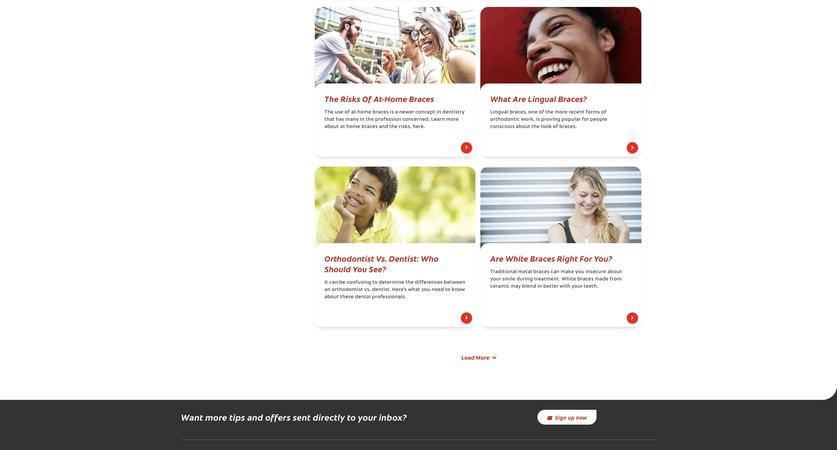 Task type: describe. For each thing, give the bounding box(es) containing it.
the for the risks of at-home braces
[[325, 93, 339, 104]]

at-
[[351, 110, 358, 115]]

the right many
[[366, 117, 374, 122]]

determine
[[379, 280, 405, 285]]

now
[[577, 414, 588, 421]]

know
[[452, 288, 466, 293]]

many
[[346, 117, 359, 122]]

sign
[[556, 414, 567, 421]]

the for the use of at-home braces is a newer concept in dentistry that has many in the profession concerned. learn more about at home braces and the risks, here.
[[325, 110, 334, 115]]

smile
[[503, 277, 516, 282]]

see?
[[369, 263, 387, 274]]

orthodontist vs. dentist: who should you see?
[[325, 253, 439, 274]]

the use of at-home braces is a newer concept in dentistry that has many in the profession concerned. learn more about at home braces and the risks, here.
[[325, 110, 465, 129]]

your for smile
[[491, 277, 502, 282]]

at-
[[374, 93, 385, 104]]

look
[[541, 124, 552, 129]]

be
[[340, 280, 346, 285]]

load more button
[[454, 351, 503, 365]]

sent
[[293, 412, 311, 423]]

metal
[[519, 270, 533, 275]]

people
[[591, 117, 608, 122]]

are white braces right for you?
[[491, 253, 613, 264]]

load more
[[462, 354, 490, 361]]

about inside the traditional metal braces can make you insecure about your smile during treatment. white braces made from ceramic may blend in better with your teeth.
[[608, 270, 623, 275]]

braces up profession at the left top of page
[[373, 110, 389, 115]]

the up proving
[[546, 110, 554, 115]]

your for inbox?
[[358, 412, 377, 423]]

load
[[462, 354, 475, 361]]

risks,
[[399, 124, 412, 129]]

more inside the use of at-home braces is a newer concept in dentistry that has many in the profession concerned. learn more about at home braces and the risks, here.
[[446, 117, 459, 122]]

who
[[421, 253, 439, 264]]

what
[[408, 288, 421, 293]]

dentist:
[[389, 253, 419, 264]]

make
[[561, 270, 575, 275]]

concerned.
[[403, 117, 430, 122]]

braces.
[[560, 124, 577, 129]]

lingual braces, one of the more recent forms of orthodontic work, is proving popular for people conscious about the look of braces.
[[491, 110, 608, 129]]

made
[[595, 277, 609, 282]]

0 vertical spatial braces
[[409, 93, 435, 104]]

you
[[353, 263, 367, 274]]

rounded corner image
[[823, 386, 838, 400]]

the down work,
[[532, 124, 540, 129]]

0 vertical spatial to
[[373, 280, 378, 285]]

vs.
[[365, 288, 371, 293]]

use
[[335, 110, 344, 115]]

you inside it can be confusing to determine the differences between an orthodontist vs. dentist. here's what you need to know about these dental professionals.
[[422, 288, 431, 293]]

can inside the traditional metal braces can make you insecure about your smile during treatment. white braces made from ceramic may blend in better with your teeth.
[[551, 270, 560, 275]]

dental
[[355, 295, 371, 300]]

one
[[529, 110, 538, 115]]

want more tips and offers sent directly to your inbox?
[[181, 412, 407, 423]]

braces,
[[510, 110, 528, 115]]

professionals.
[[372, 295, 406, 300]]

dentistry
[[443, 110, 465, 115]]

1 horizontal spatial in
[[437, 110, 442, 115]]

teeth.
[[584, 284, 599, 289]]

work,
[[522, 117, 535, 122]]

recent
[[569, 110, 585, 115]]

orthodontist
[[332, 288, 363, 293]]

conscious
[[491, 124, 515, 129]]

learn
[[432, 117, 445, 122]]

is inside the use of at-home braces is a newer concept in dentistry that has many in the profession concerned. learn more about at home braces and the risks, here.
[[390, 110, 394, 115]]

for
[[582, 117, 589, 122]]

concept
[[416, 110, 436, 115]]

it can be confusing to determine the differences between an orthodontist vs. dentist. here's what you need to know about these dental professionals.
[[325, 280, 466, 300]]

home
[[385, 93, 408, 104]]

2 vertical spatial to
[[347, 412, 356, 423]]

during
[[517, 277, 533, 282]]

what are lingual braces?
[[491, 93, 588, 104]]

sign up now
[[556, 414, 588, 421]]

orthodontic
[[491, 117, 520, 122]]

profession
[[376, 117, 402, 122]]

forms
[[586, 110, 601, 115]]

you?
[[595, 253, 613, 264]]

braces up the teeth.
[[578, 277, 594, 282]]

1 vertical spatial home
[[347, 124, 361, 129]]

newer
[[400, 110, 415, 115]]

about inside it can be confusing to determine the differences between an orthodontist vs. dentist. here's what you need to know about these dental professionals.
[[325, 295, 339, 300]]

blend
[[523, 284, 537, 289]]

0 horizontal spatial in
[[360, 117, 365, 122]]

about inside the use of at-home braces is a newer concept in dentistry that has many in the profession concerned. learn more about at home braces and the risks, here.
[[325, 124, 339, 129]]

about inside "lingual braces, one of the more recent forms of orthodontic work, is proving popular for people conscious about the look of braces."
[[516, 124, 531, 129]]

has
[[336, 117, 345, 122]]

the down profession at the left top of page
[[390, 124, 398, 129]]

1 horizontal spatial lingual
[[528, 93, 557, 104]]

between
[[444, 280, 466, 285]]

1 vertical spatial your
[[572, 284, 583, 289]]



Task type: locate. For each thing, give the bounding box(es) containing it.
about down 'that'
[[325, 124, 339, 129]]

0 vertical spatial and
[[379, 124, 389, 129]]

directly
[[313, 412, 345, 423]]

braces
[[409, 93, 435, 104], [531, 253, 556, 264]]

vs.
[[376, 253, 388, 264]]

braces?
[[559, 93, 588, 104]]

white
[[506, 253, 529, 264], [562, 277, 577, 282]]

1 vertical spatial you
[[422, 288, 431, 293]]

are up braces,
[[513, 93, 527, 104]]

1 horizontal spatial to
[[373, 280, 378, 285]]

the inside it can be confusing to determine the differences between an orthodontist vs. dentist. here's what you need to know about these dental professionals.
[[406, 280, 414, 285]]

and right tips
[[247, 412, 263, 423]]

0 horizontal spatial you
[[422, 288, 431, 293]]

2 horizontal spatial more
[[555, 110, 568, 115]]

risks
[[341, 93, 361, 104]]

offers
[[266, 412, 291, 423]]

your right with
[[572, 284, 583, 289]]

treatment.
[[535, 277, 561, 282]]

and down profession at the left top of page
[[379, 124, 389, 129]]

from
[[610, 277, 622, 282]]

2 vertical spatial your
[[358, 412, 377, 423]]

are
[[513, 93, 527, 104], [491, 253, 504, 264]]

home down of
[[358, 110, 372, 115]]

are up traditional
[[491, 253, 504, 264]]

want
[[181, 412, 203, 423]]

1 horizontal spatial can
[[551, 270, 560, 275]]

a
[[395, 110, 398, 115]]

of inside the use of at-home braces is a newer concept in dentistry that has many in the profession concerned. learn more about at home braces and the risks, here.
[[345, 110, 350, 115]]

lingual up orthodontic
[[491, 110, 509, 115]]

your left inbox?
[[358, 412, 377, 423]]

1 horizontal spatial are
[[513, 93, 527, 104]]

braces down profession at the left top of page
[[362, 124, 378, 129]]

the up 'that'
[[325, 110, 334, 115]]

you right make
[[576, 270, 585, 275]]

the inside the use of at-home braces is a newer concept in dentistry that has many in the profession concerned. learn more about at home braces and the risks, here.
[[325, 110, 334, 115]]

1 vertical spatial more
[[446, 117, 459, 122]]

about up the from
[[608, 270, 623, 275]]

your
[[491, 277, 502, 282], [572, 284, 583, 289], [358, 412, 377, 423]]

in up learn
[[437, 110, 442, 115]]

your up ceramic
[[491, 277, 502, 282]]

with
[[560, 284, 571, 289]]

to up dentist.
[[373, 280, 378, 285]]

0 horizontal spatial and
[[247, 412, 263, 423]]

braces up the concept
[[409, 93, 435, 104]]

of right one
[[539, 110, 545, 115]]

you inside the traditional metal braces can make you insecure about your smile during treatment. white braces made from ceramic may blend in better with your teeth.
[[576, 270, 585, 275]]

you
[[576, 270, 585, 275], [422, 288, 431, 293]]

in
[[437, 110, 442, 115], [360, 117, 365, 122], [538, 284, 543, 289]]

can up the treatment.
[[551, 270, 560, 275]]

0 vertical spatial more
[[555, 110, 568, 115]]

1 the from the top
[[325, 93, 339, 104]]

braces up the treatment.
[[531, 253, 556, 264]]

more left tips
[[205, 412, 227, 423]]

0 horizontal spatial more
[[205, 412, 227, 423]]

can right it
[[330, 280, 338, 285]]

1 horizontal spatial white
[[562, 277, 577, 282]]

1 vertical spatial are
[[491, 253, 504, 264]]

1 horizontal spatial you
[[576, 270, 585, 275]]

is
[[390, 110, 394, 115], [537, 117, 540, 122]]

of left at-
[[345, 110, 350, 115]]

need
[[432, 288, 444, 293]]

popular
[[562, 117, 581, 122]]

and
[[379, 124, 389, 129], [247, 412, 263, 423]]

2 horizontal spatial in
[[538, 284, 543, 289]]

of
[[363, 93, 372, 104]]

in right many
[[360, 117, 365, 122]]

in down the treatment.
[[538, 284, 543, 289]]

can inside it can be confusing to determine the differences between an orthodontist vs. dentist. here's what you need to know about these dental professionals.
[[330, 280, 338, 285]]

2 the from the top
[[325, 110, 334, 115]]

is down one
[[537, 117, 540, 122]]

1 vertical spatial braces
[[531, 253, 556, 264]]

2 vertical spatial in
[[538, 284, 543, 289]]

0 vertical spatial in
[[437, 110, 442, 115]]

the risks of at-home braces
[[325, 93, 435, 104]]

tips
[[230, 412, 245, 423]]

0 vertical spatial is
[[390, 110, 394, 115]]

the
[[546, 110, 554, 115], [366, 117, 374, 122], [390, 124, 398, 129], [532, 124, 540, 129], [406, 280, 414, 285]]

sign up now link
[[538, 410, 597, 425]]

you down differences
[[422, 288, 431, 293]]

1 vertical spatial in
[[360, 117, 365, 122]]

what
[[491, 93, 511, 104]]

an
[[325, 288, 331, 293]]

orthodontist
[[325, 253, 375, 264]]

that
[[325, 117, 335, 122]]

more
[[555, 110, 568, 115], [446, 117, 459, 122], [205, 412, 227, 423]]

at
[[341, 124, 345, 129]]

0 vertical spatial you
[[576, 270, 585, 275]]

1 vertical spatial is
[[537, 117, 540, 122]]

of
[[345, 110, 350, 115], [539, 110, 545, 115], [602, 110, 607, 115], [553, 124, 559, 129]]

2 horizontal spatial your
[[572, 284, 583, 289]]

confusing
[[347, 280, 371, 285]]

0 vertical spatial the
[[325, 93, 339, 104]]

is left the a
[[390, 110, 394, 115]]

footer containing the risks of at-home braces
[[310, 0, 647, 373]]

1 horizontal spatial and
[[379, 124, 389, 129]]

white down make
[[562, 277, 577, 282]]

1 horizontal spatial more
[[446, 117, 459, 122]]

inbox?
[[379, 412, 407, 423]]

0 horizontal spatial lingual
[[491, 110, 509, 115]]

to right directly
[[347, 412, 356, 423]]

better
[[544, 284, 559, 289]]

should
[[325, 263, 351, 274]]

more down dentistry
[[446, 117, 459, 122]]

braces
[[373, 110, 389, 115], [362, 124, 378, 129], [534, 270, 550, 275], [578, 277, 594, 282]]

these
[[341, 295, 354, 300]]

about down work,
[[516, 124, 531, 129]]

0 horizontal spatial is
[[390, 110, 394, 115]]

and inside the use of at-home braces is a newer concept in dentistry that has many in the profession concerned. learn more about at home braces and the risks, here.
[[379, 124, 389, 129]]

proving
[[542, 117, 561, 122]]

0 vertical spatial white
[[506, 253, 529, 264]]

1 vertical spatial the
[[325, 110, 334, 115]]

lingual inside "lingual braces, one of the more recent forms of orthodontic work, is proving popular for people conscious about the look of braces."
[[491, 110, 509, 115]]

it
[[325, 280, 328, 285]]

in inside the traditional metal braces can make you insecure about your smile during treatment. white braces made from ceramic may blend in better with your teeth.
[[538, 284, 543, 289]]

2 vertical spatial more
[[205, 412, 227, 423]]

1 horizontal spatial braces
[[531, 253, 556, 264]]

lingual
[[528, 93, 557, 104], [491, 110, 509, 115]]

can
[[551, 270, 560, 275], [330, 280, 338, 285]]

more
[[476, 354, 490, 361]]

to
[[373, 280, 378, 285], [446, 288, 451, 293], [347, 412, 356, 423]]

0 vertical spatial can
[[551, 270, 560, 275]]

may
[[511, 284, 521, 289]]

1 vertical spatial white
[[562, 277, 577, 282]]

0 vertical spatial lingual
[[528, 93, 557, 104]]

to down between
[[446, 288, 451, 293]]

home down many
[[347, 124, 361, 129]]

the up what
[[406, 280, 414, 285]]

1 vertical spatial and
[[247, 412, 263, 423]]

1 horizontal spatial your
[[491, 277, 502, 282]]

for
[[580, 253, 593, 264]]

1 horizontal spatial is
[[537, 117, 540, 122]]

1 vertical spatial lingual
[[491, 110, 509, 115]]

insecure
[[586, 270, 607, 275]]

braces up the treatment.
[[534, 270, 550, 275]]

is inside "lingual braces, one of the more recent forms of orthodontic work, is proving popular for people conscious about the look of braces."
[[537, 117, 540, 122]]

0 horizontal spatial can
[[330, 280, 338, 285]]

white inside the traditional metal braces can make you insecure about your smile during treatment. white braces made from ceramic may blend in better with your teeth.
[[562, 277, 577, 282]]

1 vertical spatial to
[[446, 288, 451, 293]]

here.
[[413, 124, 425, 129]]

white up 'metal'
[[506, 253, 529, 264]]

of up people
[[602, 110, 607, 115]]

0 horizontal spatial are
[[491, 253, 504, 264]]

0 horizontal spatial braces
[[409, 93, 435, 104]]

0 horizontal spatial to
[[347, 412, 356, 423]]

the up use
[[325, 93, 339, 104]]

traditional
[[491, 270, 517, 275]]

0 horizontal spatial your
[[358, 412, 377, 423]]

0 vertical spatial your
[[491, 277, 502, 282]]

0 horizontal spatial white
[[506, 253, 529, 264]]

footer
[[310, 0, 647, 373]]

1 vertical spatial can
[[330, 280, 338, 285]]

traditional metal braces can make you insecure about your smile during treatment. white braces made from ceramic may blend in better with your teeth.
[[491, 270, 623, 289]]

0 vertical spatial home
[[358, 110, 372, 115]]

right
[[558, 253, 578, 264]]

of down proving
[[553, 124, 559, 129]]

more up the popular
[[555, 110, 568, 115]]

2 horizontal spatial to
[[446, 288, 451, 293]]

0 vertical spatial are
[[513, 93, 527, 104]]

differences
[[415, 280, 443, 285]]

up
[[568, 414, 575, 421]]

ceramic
[[491, 284, 510, 289]]

more inside "lingual braces, one of the more recent forms of orthodontic work, is proving popular for people conscious about the look of braces."
[[555, 110, 568, 115]]

about down the an
[[325, 295, 339, 300]]

lingual up one
[[528, 93, 557, 104]]

here's
[[392, 288, 407, 293]]

dentist.
[[372, 288, 391, 293]]



Task type: vqa. For each thing, say whether or not it's contained in the screenshot.
deeply
no



